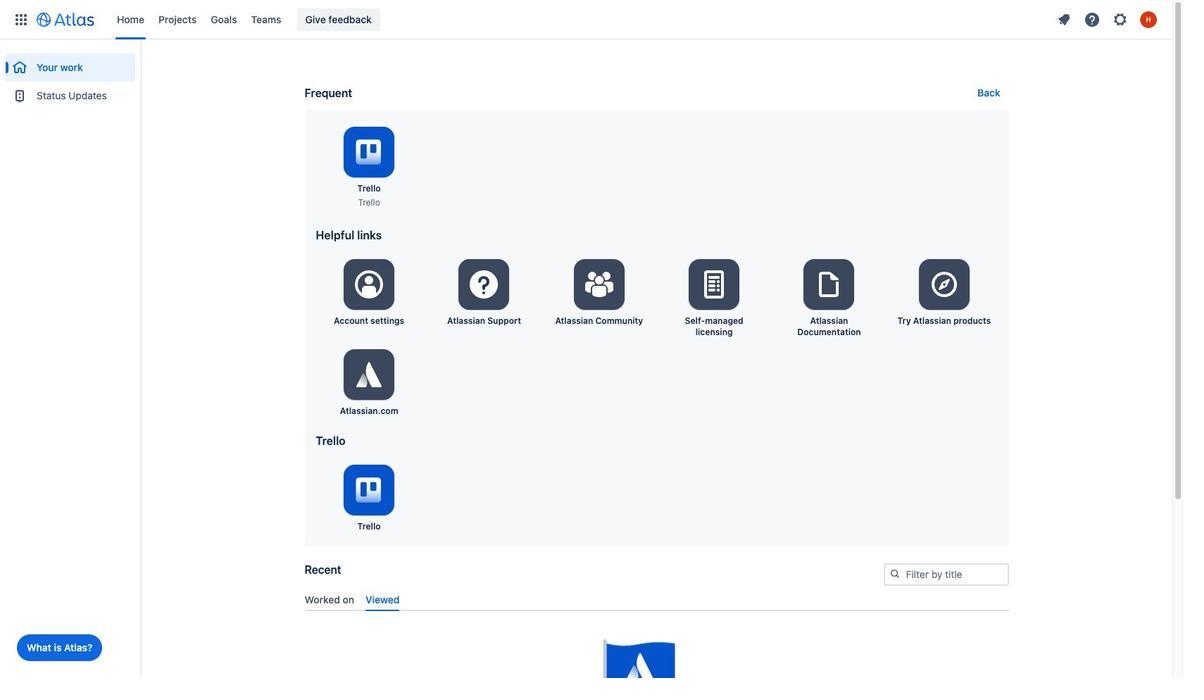 Task type: vqa. For each thing, say whether or not it's contained in the screenshot.
group
yes



Task type: locate. For each thing, give the bounding box(es) containing it.
top element
[[8, 0, 1052, 39]]

help icon image
[[1085, 11, 1101, 28]]

switch to... image
[[13, 11, 30, 28]]

banner
[[0, 0, 1173, 39]]

settings image
[[352, 268, 386, 302], [468, 268, 501, 302], [583, 268, 616, 302], [928, 268, 962, 302], [352, 358, 386, 392]]

list
[[110, 0, 1052, 39], [1052, 8, 1165, 31]]

group
[[6, 39, 135, 114]]

tab list
[[299, 588, 1015, 612]]

settings image
[[1113, 11, 1130, 28], [698, 268, 732, 302], [813, 268, 847, 302]]



Task type: describe. For each thing, give the bounding box(es) containing it.
1 horizontal spatial settings image
[[813, 268, 847, 302]]

search image
[[890, 569, 901, 580]]

account image
[[1141, 11, 1158, 28]]

Filter by title field
[[885, 565, 1008, 585]]

2 horizontal spatial settings image
[[1113, 11, 1130, 28]]

notifications image
[[1056, 11, 1073, 28]]

0 horizontal spatial settings image
[[698, 268, 732, 302]]



